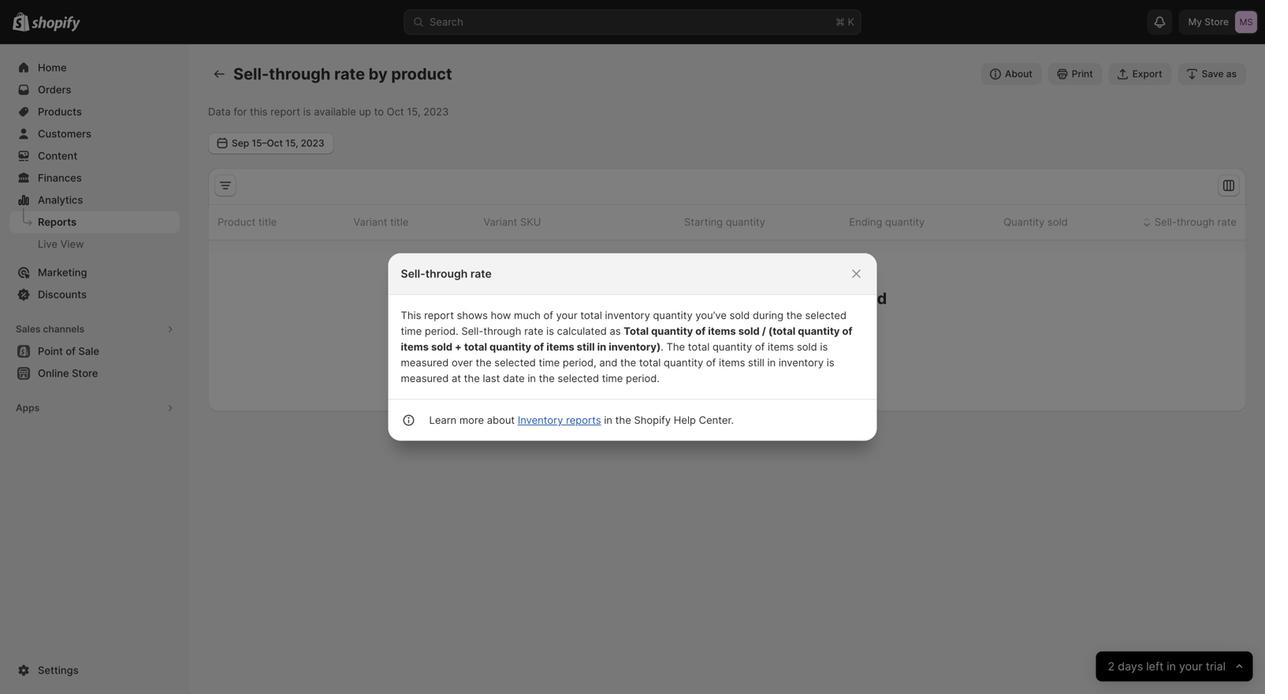 Task type: locate. For each thing, give the bounding box(es) containing it.
0 horizontal spatial variant
[[354, 216, 388, 228]]

sold right quantity
[[1048, 216, 1069, 228]]

much
[[514, 310, 541, 322]]

as left total
[[610, 325, 621, 338]]

apps
[[16, 403, 40, 414]]

0 vertical spatial inventory
[[605, 310, 651, 322]]

time left period,
[[539, 357, 560, 369]]

inventory
[[605, 310, 651, 322], [779, 357, 824, 369]]

2 variant from the left
[[484, 216, 518, 228]]

1 vertical spatial report
[[424, 310, 454, 322]]

1 measured from the top
[[401, 357, 449, 369]]

still down /
[[749, 357, 765, 369]]

shopify image
[[32, 16, 81, 32]]

period,
[[563, 357, 597, 369]]

total down the .
[[640, 357, 661, 369]]

variant title button
[[351, 207, 427, 237]]

0 horizontal spatial time
[[401, 325, 422, 338]]

reports link
[[9, 211, 180, 233]]

of left your
[[544, 310, 554, 322]]

1 vertical spatial for
[[679, 289, 701, 308]]

0 horizontal spatial inventory
[[605, 310, 651, 322]]

1 vertical spatial date
[[503, 373, 525, 385]]

period. inside this report shows how much of your total inventory quantity you've sold during the selected time period. sell-through rate is calculated as
[[425, 325, 459, 338]]

0 horizontal spatial report
[[271, 106, 301, 118]]

channels
[[43, 324, 85, 335]]

0 horizontal spatial period.
[[425, 325, 459, 338]]

period. up the '+'
[[425, 325, 459, 338]]

2 horizontal spatial period.
[[771, 313, 804, 325]]

0 horizontal spatial still
[[577, 341, 595, 353]]

discounts link
[[9, 284, 180, 306]]

1 vertical spatial still
[[749, 357, 765, 369]]

for inside no data found for the date range selected please select a different period.
[[679, 289, 701, 308]]

sell- inside this report shows how much of your total inventory quantity you've sold during the selected time period. sell-through rate is calculated as
[[462, 325, 484, 338]]

0 vertical spatial as
[[1227, 68, 1238, 80]]

selected down range
[[806, 310, 847, 322]]

home
[[38, 62, 67, 74]]

in up and
[[598, 341, 607, 353]]

1 horizontal spatial for
[[679, 289, 701, 308]]

title
[[259, 216, 277, 228], [391, 216, 409, 228]]

the inside this report shows how much of your total inventory quantity you've sold during the selected time period. sell-through rate is calculated as
[[787, 310, 803, 322]]

still inside total quantity of items sold / (total quantity of items sold + total quantity of items still in inventory)
[[577, 341, 595, 353]]

as right save
[[1227, 68, 1238, 80]]

1 vertical spatial time
[[539, 357, 560, 369]]

1 vertical spatial as
[[610, 325, 621, 338]]

analytics link
[[9, 189, 180, 211]]

sell-
[[233, 64, 269, 84], [1155, 216, 1178, 228], [401, 267, 426, 281], [462, 325, 484, 338]]

the inside no data found for the date range selected please select a different period.
[[705, 289, 731, 308]]

as
[[1227, 68, 1238, 80], [610, 325, 621, 338]]

live view
[[38, 238, 84, 250]]

1 variant from the left
[[354, 216, 388, 228]]

the
[[667, 341, 686, 353]]

of down much
[[534, 341, 544, 353]]

total inside total quantity of items sold / (total quantity of items sold + total quantity of items still in inventory)
[[465, 341, 487, 353]]

0 vertical spatial time
[[401, 325, 422, 338]]

in
[[598, 341, 607, 353], [768, 357, 776, 369], [528, 373, 536, 385], [604, 415, 613, 427]]

the left shopify
[[616, 415, 632, 427]]

for up select
[[679, 289, 701, 308]]

this
[[401, 310, 422, 322]]

data for this report is available up to oct 15, 2023
[[208, 106, 449, 118]]

date inside no data found for the date range selected please select a different period.
[[734, 289, 769, 308]]

in right reports
[[604, 415, 613, 427]]

the up last
[[476, 357, 492, 369]]

the right at
[[464, 373, 480, 385]]

1 horizontal spatial title
[[391, 216, 409, 228]]

+
[[455, 341, 462, 353]]

quantity
[[726, 216, 766, 228], [886, 216, 925, 228], [654, 310, 693, 322], [652, 325, 694, 338], [798, 325, 840, 338], [490, 341, 532, 353], [713, 341, 753, 353], [664, 357, 704, 369]]

sold inside . the total quantity of items sold is measured over the selected time period, and the total quantity of items still in inventory is measured at the last date in the selected time period.
[[797, 341, 818, 353]]

1 horizontal spatial time
[[539, 357, 560, 369]]

sold left /
[[739, 325, 760, 338]]

0 horizontal spatial title
[[259, 216, 277, 228]]

1 horizontal spatial report
[[424, 310, 454, 322]]

title for variant title
[[391, 216, 409, 228]]

quantity right starting
[[726, 216, 766, 228]]

total up "calculated" in the top of the page
[[581, 310, 603, 322]]

sold inside button
[[1048, 216, 1069, 228]]

items
[[709, 325, 736, 338], [401, 341, 429, 353], [547, 341, 575, 353], [768, 341, 795, 353], [719, 357, 746, 369]]

time down this
[[401, 325, 422, 338]]

selected right range
[[821, 289, 888, 308]]

period. down range
[[771, 313, 804, 325]]

0 horizontal spatial date
[[503, 373, 525, 385]]

time inside this report shows how much of your total inventory quantity you've sold during the selected time period. sell-through rate is calculated as
[[401, 325, 422, 338]]

1 horizontal spatial date
[[734, 289, 769, 308]]

period.
[[771, 313, 804, 325], [425, 325, 459, 338], [626, 373, 660, 385]]

variant for variant title
[[354, 216, 388, 228]]

1 vertical spatial sell-through rate
[[401, 267, 492, 281]]

center.
[[699, 415, 734, 427]]

of down "you've"
[[696, 325, 706, 338]]

0 vertical spatial still
[[577, 341, 595, 353]]

items down a
[[719, 357, 746, 369]]

sold
[[1048, 216, 1069, 228], [730, 310, 750, 322], [739, 325, 760, 338], [431, 341, 453, 353], [797, 341, 818, 353]]

product
[[218, 216, 256, 228]]

quantity inside this report shows how much of your total inventory quantity you've sold during the selected time period. sell-through rate is calculated as
[[654, 310, 693, 322]]

through inside this report shows how much of your total inventory quantity you've sold during the selected time period. sell-through rate is calculated as
[[484, 325, 522, 338]]

measured left at
[[401, 373, 449, 385]]

at
[[452, 373, 461, 385]]

1 horizontal spatial sell-through rate
[[1155, 216, 1238, 228]]

range
[[773, 289, 817, 308]]

sold down range
[[797, 341, 818, 353]]

⌘
[[836, 16, 845, 28]]

discounts
[[38, 289, 87, 301]]

data
[[208, 106, 231, 118]]

date
[[734, 289, 769, 308], [503, 373, 525, 385]]

1 horizontal spatial variant
[[484, 216, 518, 228]]

time down and
[[602, 373, 623, 385]]

by
[[369, 64, 388, 84]]

how
[[491, 310, 511, 322]]

product title button
[[215, 207, 295, 237]]

0 horizontal spatial for
[[234, 106, 247, 118]]

quantity right (total
[[798, 325, 840, 338]]

up
[[359, 106, 371, 118]]

1 title from the left
[[259, 216, 277, 228]]

inventory up total
[[605, 310, 651, 322]]

the down range
[[787, 310, 803, 322]]

sales
[[16, 324, 41, 335]]

last
[[483, 373, 500, 385]]

about button
[[982, 63, 1043, 85]]

2 horizontal spatial time
[[602, 373, 623, 385]]

0 vertical spatial date
[[734, 289, 769, 308]]

measured
[[401, 357, 449, 369], [401, 373, 449, 385]]

quantity up the on the right
[[652, 325, 694, 338]]

items down (total
[[768, 341, 795, 353]]

1 vertical spatial inventory
[[779, 357, 824, 369]]

date right last
[[503, 373, 525, 385]]

inventory reports link
[[518, 415, 602, 427]]

over
[[452, 357, 473, 369]]

the down inventory)
[[621, 357, 637, 369]]

selected inside no data found for the date range selected please select a different period.
[[821, 289, 888, 308]]

sell-through rate button
[[1137, 207, 1240, 237]]

1 vertical spatial measured
[[401, 373, 449, 385]]

0 vertical spatial sell-through rate
[[1155, 216, 1238, 228]]

sell- inside button
[[1155, 216, 1178, 228]]

selected down period,
[[558, 373, 600, 385]]

print button
[[1049, 63, 1103, 85]]

quantity sold button
[[986, 207, 1071, 237]]

the
[[705, 289, 731, 308], [787, 310, 803, 322], [476, 357, 492, 369], [621, 357, 637, 369], [464, 373, 480, 385], [539, 373, 555, 385], [616, 415, 632, 427]]

please
[[651, 313, 683, 325]]

period. down inventory)
[[626, 373, 660, 385]]

inventory down (total
[[779, 357, 824, 369]]

total right the on the right
[[688, 341, 710, 353]]

for left this
[[234, 106, 247, 118]]

quantity down found
[[654, 310, 693, 322]]

items down this
[[401, 341, 429, 353]]

sell-through rate
[[1155, 216, 1238, 228], [401, 267, 492, 281]]

total
[[581, 310, 603, 322], [465, 341, 487, 353], [688, 341, 710, 353], [640, 357, 661, 369]]

1 horizontal spatial inventory
[[779, 357, 824, 369]]

0 horizontal spatial as
[[610, 325, 621, 338]]

total right the '+'
[[465, 341, 487, 353]]

rate inside button
[[1218, 216, 1238, 228]]

through
[[269, 64, 331, 84], [1178, 216, 1215, 228], [426, 267, 468, 281], [484, 325, 522, 338]]

period. inside no data found for the date range selected please select a different period.
[[771, 313, 804, 325]]

0 vertical spatial for
[[234, 106, 247, 118]]

date up different
[[734, 289, 769, 308]]

1 horizontal spatial as
[[1227, 68, 1238, 80]]

live view link
[[9, 233, 180, 256]]

inventory
[[518, 415, 564, 427]]

2 vertical spatial time
[[602, 373, 623, 385]]

1 horizontal spatial period.
[[626, 373, 660, 385]]

2 title from the left
[[391, 216, 409, 228]]

of inside this report shows how much of your total inventory quantity you've sold during the selected time period. sell-through rate is calculated as
[[544, 310, 554, 322]]

15,
[[407, 106, 421, 118]]

still down "calculated" in the top of the page
[[577, 341, 595, 353]]

sold left the '+'
[[431, 341, 453, 353]]

quantity down a
[[713, 341, 753, 353]]

export
[[1133, 68, 1163, 80]]

still
[[577, 341, 595, 353], [749, 357, 765, 369]]

in down (total
[[768, 357, 776, 369]]

0 vertical spatial measured
[[401, 357, 449, 369]]

variant
[[354, 216, 388, 228], [484, 216, 518, 228]]

oct
[[387, 106, 404, 118]]

1 horizontal spatial still
[[749, 357, 765, 369]]

time
[[401, 325, 422, 338], [539, 357, 560, 369], [602, 373, 623, 385]]

analytics
[[38, 194, 83, 206]]

selected inside this report shows how much of your total inventory quantity you've sold during the selected time period. sell-through rate is calculated as
[[806, 310, 847, 322]]

report inside this report shows how much of your total inventory quantity you've sold during the selected time period. sell-through rate is calculated as
[[424, 310, 454, 322]]

in inside total quantity of items sold / (total quantity of items sold + total quantity of items still in inventory)
[[598, 341, 607, 353]]

a
[[718, 313, 724, 325]]

more
[[460, 415, 484, 427]]

0 horizontal spatial sell-through rate
[[401, 267, 492, 281]]

the up "you've"
[[705, 289, 731, 308]]

variant sku button
[[481, 207, 560, 237]]

this report shows how much of your total inventory quantity you've sold during the selected time period. sell-through rate is calculated as
[[401, 310, 847, 338]]

through inside button
[[1178, 216, 1215, 228]]

is inside this report shows how much of your total inventory quantity you've sold during the selected time period. sell-through rate is calculated as
[[547, 325, 555, 338]]

sold right a
[[730, 310, 750, 322]]

2023
[[424, 106, 449, 118]]

measured left over
[[401, 357, 449, 369]]



Task type: describe. For each thing, give the bounding box(es) containing it.
ending quantity
[[850, 216, 925, 228]]

/
[[763, 325, 767, 338]]

title for product title
[[259, 216, 277, 228]]

available
[[314, 106, 356, 118]]

starting
[[685, 216, 723, 228]]

(total
[[769, 325, 796, 338]]

as inside this report shows how much of your total inventory quantity you've sold during the selected time period. sell-through rate is calculated as
[[610, 325, 621, 338]]

sell-through rate by product
[[233, 64, 452, 84]]

in right last
[[528, 373, 536, 385]]

about
[[1006, 68, 1033, 80]]

quantity
[[1004, 216, 1045, 228]]

of right (total
[[843, 325, 853, 338]]

found
[[631, 289, 676, 308]]

sales channels
[[16, 324, 85, 335]]

save as button
[[1179, 63, 1247, 85]]

as inside button
[[1227, 68, 1238, 80]]

sales channels button
[[9, 319, 180, 341]]

sell-through rate inside button
[[1155, 216, 1238, 228]]

total inside this report shows how much of your total inventory quantity you've sold during the selected time period. sell-through rate is calculated as
[[581, 310, 603, 322]]

search
[[430, 16, 464, 28]]

items up period,
[[547, 341, 575, 353]]

you've
[[696, 310, 727, 322]]

no
[[568, 289, 589, 308]]

inventory)
[[609, 341, 661, 353]]

quantity down how
[[490, 341, 532, 353]]

select
[[686, 313, 715, 325]]

period. inside . the total quantity of items sold is measured over the selected time period, and the total quantity of items still in inventory is measured at the last date in the selected time period.
[[626, 373, 660, 385]]

variant sku
[[484, 216, 541, 228]]

inventory inside . the total quantity of items sold is measured over the selected time period, and the total quantity of items still in inventory is measured at the last date in the selected time period.
[[779, 357, 824, 369]]

the up inventory
[[539, 373, 555, 385]]

this
[[250, 106, 268, 118]]

. the total quantity of items sold is measured over the selected time period, and the total quantity of items still in inventory is measured at the last date in the selected time period.
[[401, 341, 835, 385]]

0 vertical spatial report
[[271, 106, 301, 118]]

starting quantity button
[[667, 207, 768, 237]]

save as
[[1203, 68, 1238, 80]]

product
[[392, 64, 452, 84]]

total
[[624, 325, 649, 338]]

ending
[[850, 216, 883, 228]]

print
[[1073, 68, 1094, 80]]

about
[[487, 415, 515, 427]]

items down "you've"
[[709, 325, 736, 338]]

quantity sold
[[1004, 216, 1069, 228]]

help
[[674, 415, 696, 427]]

ending quantity button
[[832, 207, 928, 237]]

different
[[726, 313, 768, 325]]

your
[[557, 310, 578, 322]]

shopify
[[635, 415, 671, 427]]

sku
[[521, 216, 541, 228]]

of down /
[[756, 341, 765, 353]]

settings link
[[9, 660, 180, 682]]

during
[[753, 310, 784, 322]]

quantity right ending at the top of the page
[[886, 216, 925, 228]]

apps button
[[9, 398, 180, 420]]

learn more about inventory reports in the shopify help center.
[[429, 415, 734, 427]]

variant title
[[354, 216, 409, 228]]

date inside . the total quantity of items sold is measured over the selected time period, and the total quantity of items still in inventory is measured at the last date in the selected time period.
[[503, 373, 525, 385]]

rate inside this report shows how much of your total inventory quantity you've sold during the selected time period. sell-through rate is calculated as
[[525, 325, 544, 338]]

sell-through rate inside dialog
[[401, 267, 492, 281]]

reports
[[566, 415, 602, 427]]

calculated
[[557, 325, 607, 338]]

data
[[593, 289, 627, 308]]

save
[[1203, 68, 1225, 80]]

and
[[600, 357, 618, 369]]

live
[[38, 238, 58, 250]]

⌘ k
[[836, 16, 855, 28]]

total quantity of items sold / (total quantity of items sold + total quantity of items still in inventory)
[[401, 325, 853, 353]]

sold inside this report shows how much of your total inventory quantity you've sold during the selected time period. sell-through rate is calculated as
[[730, 310, 750, 322]]

selected up last
[[495, 357, 536, 369]]

of down select
[[707, 357, 716, 369]]

.
[[661, 341, 664, 353]]

starting quantity
[[685, 216, 766, 228]]

learn
[[429, 415, 457, 427]]

home link
[[9, 57, 180, 79]]

quantity down the on the right
[[664, 357, 704, 369]]

product title
[[218, 216, 277, 228]]

no data found for the date range selected please select a different period.
[[568, 289, 888, 325]]

to
[[374, 106, 384, 118]]

variant for variant sku
[[484, 216, 518, 228]]

sell-through rate dialog
[[0, 254, 1266, 441]]

inventory inside this report shows how much of your total inventory quantity you've sold during the selected time period. sell-through rate is calculated as
[[605, 310, 651, 322]]

shows
[[457, 310, 488, 322]]

still inside . the total quantity of items sold is measured over the selected time period, and the total quantity of items still in inventory is measured at the last date in the selected time period.
[[749, 357, 765, 369]]

reports
[[38, 216, 77, 228]]

view
[[60, 238, 84, 250]]

export button
[[1110, 63, 1173, 85]]

k
[[848, 16, 855, 28]]

2 measured from the top
[[401, 373, 449, 385]]



Task type: vqa. For each thing, say whether or not it's contained in the screenshot.
the topmost time
yes



